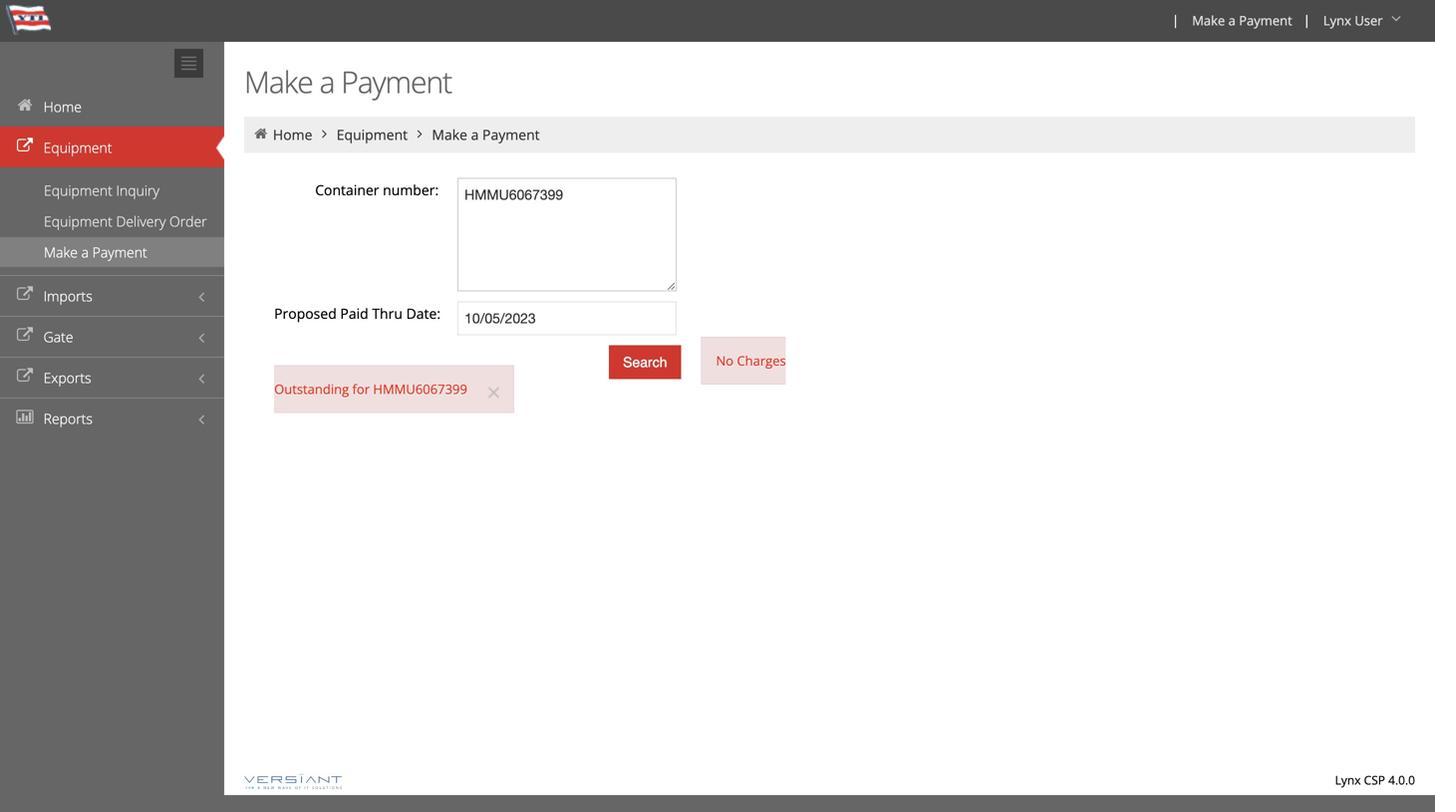 Task type: locate. For each thing, give the bounding box(es) containing it.
no
[[716, 352, 734, 370]]

1 vertical spatial external link image
[[15, 328, 35, 342]]

lynx left the csp
[[1335, 772, 1361, 788]]

gate link
[[0, 316, 224, 357]]

1 vertical spatial lynx
[[1335, 772, 1361, 788]]

lynx left user
[[1324, 11, 1352, 29]]

1 | from the left
[[1172, 11, 1179, 29]]

equipment link left angle right image
[[337, 125, 408, 144]]

imports link
[[0, 275, 224, 316]]

1 horizontal spatial |
[[1303, 11, 1311, 29]]

0 vertical spatial external link image
[[15, 139, 35, 153]]

0 vertical spatial make a payment link
[[1183, 0, 1299, 42]]

external link image
[[15, 139, 35, 153], [15, 328, 35, 342], [15, 369, 35, 383]]

equipment link up "equipment inquiry" link
[[0, 127, 224, 167]]

external link image for equipment
[[15, 139, 35, 153]]

equipment inquiry
[[44, 181, 159, 200]]

container
[[315, 180, 379, 199]]

1 horizontal spatial home link
[[273, 125, 312, 144]]

1 external link image from the top
[[15, 139, 35, 153]]

lynx user
[[1324, 11, 1383, 29]]

order
[[169, 212, 207, 231]]

make
[[1192, 11, 1225, 29], [244, 61, 313, 102], [432, 125, 467, 144], [44, 243, 78, 262]]

0 horizontal spatial |
[[1172, 11, 1179, 29]]

home image
[[252, 127, 270, 141]]

inquiry
[[116, 181, 159, 200]]

2 | from the left
[[1303, 11, 1311, 29]]

imports
[[43, 287, 92, 305]]

reports
[[43, 409, 93, 428]]

lynx
[[1324, 11, 1352, 29], [1335, 772, 1361, 788]]

lynx user link
[[1315, 0, 1413, 42]]

search button
[[609, 345, 681, 379]]

1 horizontal spatial make a payment link
[[432, 125, 540, 144]]

home left angle right icon
[[273, 125, 312, 144]]

2 horizontal spatial make a payment link
[[1183, 0, 1299, 42]]

proposed
[[274, 304, 337, 323]]

home link up "equipment inquiry" link
[[0, 86, 224, 127]]

equipment link
[[337, 125, 408, 144], [0, 127, 224, 167]]

1 horizontal spatial home
[[273, 125, 312, 144]]

delivery
[[116, 212, 166, 231]]

payment
[[1239, 11, 1292, 29], [341, 61, 452, 102], [482, 125, 540, 144], [92, 243, 147, 262]]

equipment down equipment inquiry
[[44, 212, 112, 231]]

0 vertical spatial lynx
[[1324, 11, 1352, 29]]

make a payment link
[[1183, 0, 1299, 42], [432, 125, 540, 144], [0, 237, 224, 267]]

1 horizontal spatial equipment link
[[337, 125, 408, 144]]

0 horizontal spatial make a payment link
[[0, 237, 224, 267]]

external link image inside gate link
[[15, 328, 35, 342]]

equipment
[[337, 125, 408, 144], [43, 138, 112, 157], [44, 181, 112, 200], [44, 212, 112, 231]]

external link image down home icon
[[15, 139, 35, 153]]

a
[[1229, 11, 1236, 29], [320, 61, 334, 102], [471, 125, 479, 144], [81, 243, 89, 262]]

home image
[[15, 98, 35, 112]]

lynx for lynx user
[[1324, 11, 1352, 29]]

for
[[352, 380, 370, 398]]

external link image for gate
[[15, 328, 35, 342]]

payment down equipment delivery order at left top
[[92, 243, 147, 262]]

external link image inside exports link
[[15, 369, 35, 383]]

home right home icon
[[43, 97, 82, 116]]

None text field
[[458, 302, 677, 335]]

2 vertical spatial external link image
[[15, 369, 35, 383]]

home
[[43, 97, 82, 116], [273, 125, 312, 144]]

0 vertical spatial home
[[43, 97, 82, 116]]

angle right image
[[411, 127, 429, 141]]

search
[[623, 354, 667, 370]]

0 horizontal spatial equipment link
[[0, 127, 224, 167]]

gate
[[43, 327, 73, 346]]

2 vertical spatial make a payment link
[[0, 237, 224, 267]]

3 external link image from the top
[[15, 369, 35, 383]]

home link
[[0, 86, 224, 127], [273, 125, 312, 144]]

|
[[1172, 11, 1179, 29], [1303, 11, 1311, 29]]

external link image left gate
[[15, 328, 35, 342]]

external link image up bar chart image
[[15, 369, 35, 383]]

home link left angle right icon
[[273, 125, 312, 144]]

paid
[[340, 304, 369, 323]]

equipment left angle right image
[[337, 125, 408, 144]]

0 horizontal spatial home
[[43, 97, 82, 116]]

2 external link image from the top
[[15, 328, 35, 342]]

payment up angle right image
[[341, 61, 452, 102]]

make a payment
[[1192, 11, 1292, 29], [244, 61, 452, 102], [432, 125, 540, 144], [44, 243, 147, 262]]

number:
[[383, 180, 439, 199]]

angle right image
[[316, 127, 333, 141]]



Task type: describe. For each thing, give the bounding box(es) containing it.
charges
[[737, 352, 786, 370]]

versiant image
[[244, 774, 342, 789]]

external link image
[[15, 288, 35, 302]]

equipment delivery order link
[[0, 206, 224, 236]]

payment left lynx user
[[1239, 11, 1292, 29]]

equipment up equipment inquiry
[[43, 138, 112, 157]]

outstanding
[[274, 380, 349, 398]]

4.0.0
[[1389, 772, 1415, 788]]

user
[[1355, 11, 1383, 29]]

1 vertical spatial home
[[273, 125, 312, 144]]

equipment up equipment delivery order link
[[44, 181, 112, 200]]

lynx for lynx csp 4.0.0
[[1335, 772, 1361, 788]]

no charges outstanding for hmmu6067399
[[274, 352, 786, 398]]

lynx csp 4.0.0
[[1335, 772, 1415, 788]]

equipment inquiry link
[[0, 175, 224, 205]]

thru
[[372, 304, 403, 323]]

reports link
[[0, 398, 224, 439]]

proposed paid thru date:
[[274, 304, 441, 323]]

csp
[[1364, 772, 1385, 788]]

angle down image
[[1386, 11, 1406, 25]]

Container number: text field
[[458, 178, 677, 292]]

container number:
[[315, 180, 439, 199]]

exports
[[43, 368, 91, 387]]

0 horizontal spatial home link
[[0, 86, 224, 127]]

equipment delivery order
[[44, 212, 207, 231]]

date:
[[406, 304, 441, 323]]

bar chart image
[[15, 410, 35, 424]]

external link image for exports
[[15, 369, 35, 383]]

exports link
[[0, 357, 224, 398]]

1 vertical spatial make a payment link
[[432, 125, 540, 144]]

hmmu6067399
[[373, 380, 467, 398]]

payment right angle right image
[[482, 125, 540, 144]]



Task type: vqa. For each thing, say whether or not it's contained in the screenshot.
Please contact demurrage@hmm21.com for demurrage inquiries or go to http://www.hmm21.com/cms/business/usa/index.jsp on the bottom of the page
no



